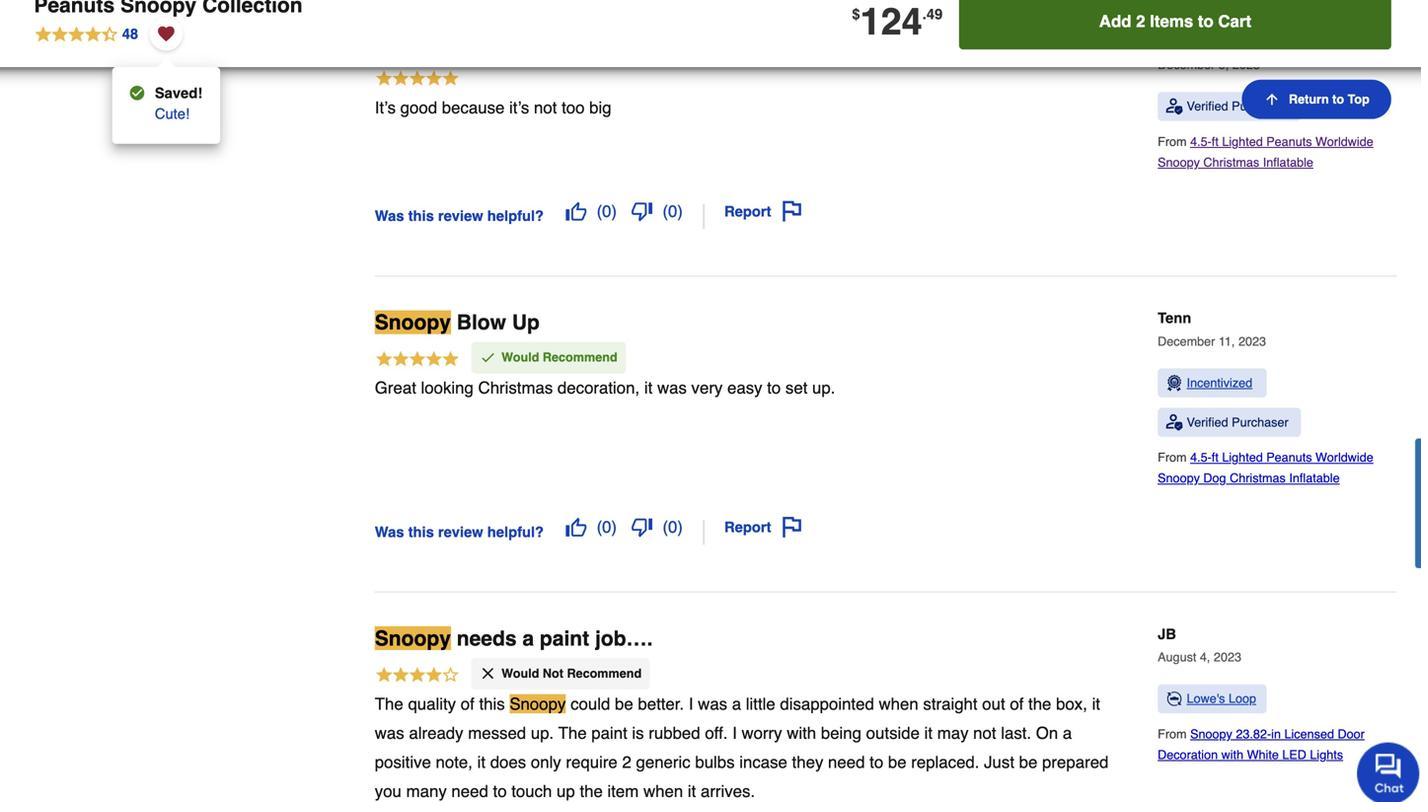 Task type: vqa. For each thing, say whether or not it's contained in the screenshot.
2nd 4.5- from the bottom
yes



Task type: describe. For each thing, give the bounding box(es) containing it.
https://photos us.bazaarvoice.com/photo/2/cghvdg86bg93zxm/cb6ad3f9 76f9 53db 954e f806f6377b51 image
[[531, 799, 654, 802]]

1 vertical spatial christmas
[[496, 383, 567, 401]]

lowe's
[[1170, 681, 1206, 695]]

peanuts for 4.5-ft lighted peanuts worldwide snoopy christmas inflatable
[[1245, 151, 1289, 165]]

lowes loop icon image
[[1150, 680, 1166, 696]]

1 verified purchaser icon image from the top
[[1150, 117, 1166, 132]]

1 horizontal spatial be
[[885, 739, 903, 757]]

1 of from the left
[[479, 683, 492, 702]]

was for snoopy blow up
[[397, 521, 425, 537]]

on
[[1026, 711, 1047, 729]]

return to top button
[[1222, 99, 1364, 136]]

thumb down image for snoopy bike inflatable
[[641, 214, 661, 234]]

item
[[619, 766, 648, 785]]

august
[[1142, 642, 1179, 656]]

close image
[[497, 656, 513, 672]]

may
[[932, 711, 962, 729]]

set
[[788, 383, 809, 401]]

up
[[528, 319, 554, 341]]

better.
[[648, 683, 691, 702]]

2023 for needs a paint job….
[[1195, 642, 1222, 656]]

would for a
[[518, 657, 554, 671]]

to left the set
[[770, 383, 784, 401]]

up. inside could be better. i was a little disappointed when straight out of the box, it was already messed up. the paint is rubbed off. i worry with being outside it may not last. on a positive note, it does only require 2 generic bulbs incase they need to be replaced.  just be prepared you many need to touch up the item when it arrives.
[[546, 711, 568, 729]]

inflatable inside 4.5-ft lighted peanuts worldwide snoopy christmas inflatable
[[1242, 171, 1290, 185]]

4.5- for christmas
[[1173, 151, 1193, 165]]

2 vertical spatial this
[[497, 683, 521, 702]]

december for tenn
[[1142, 341, 1197, 355]]

4.4 stars image
[[73, 44, 173, 66]]

worry
[[746, 711, 785, 729]]

4.5-ft lighted peanuts worldwide snoopy christmas inflatable link
[[1142, 151, 1347, 185]]

lights
[[1287, 735, 1318, 748]]

1 vertical spatial i
[[737, 711, 742, 729]]

1 vertical spatial recommend
[[580, 657, 651, 671]]

licensed
[[1262, 715, 1310, 729]]

collection
[[233, 16, 329, 39]]

0 vertical spatial a
[[538, 619, 549, 642]]

arrives.
[[707, 766, 759, 785]]

0 vertical spatial recommend
[[557, 357, 628, 370]]

check circle filled image
[[164, 104, 178, 119]]

0 vertical spatial peanuts
[[73, 16, 150, 39]]

0 horizontal spatial paint
[[554, 619, 601, 642]]

being
[[822, 711, 860, 729]]

2 verified purchaser from the top
[[1170, 418, 1266, 432]]

this for bike inflatable
[[429, 221, 454, 236]]

.
[[918, 28, 922, 44]]

add
[[1086, 34, 1117, 52]]

saved! cute!
[[188, 104, 233, 139]]

just
[[977, 739, 1006, 757]]

blow
[[475, 319, 522, 341]]

0 horizontal spatial i
[[696, 683, 700, 702]]

124
[[859, 23, 918, 64]]

report for inflatable
[[730, 216, 774, 232]]

11,
[[1200, 341, 1215, 355]]

up
[[570, 766, 588, 785]]

it's
[[525, 116, 544, 134]]

0 horizontal spatial be
[[626, 683, 643, 702]]

( 0 ) for inflatable
[[671, 215, 690, 233]]

does
[[507, 739, 541, 757]]

it's
[[397, 116, 417, 134]]

it right decoration,
[[654, 383, 662, 401]]

positive
[[397, 739, 451, 757]]

report button for inflatable
[[723, 208, 811, 241]]

big
[[601, 116, 622, 134]]

of inside could be better. i was a little disappointed when straight out of the box, it was already messed up. the paint is rubbed off. i worry with being outside it may not last. on a positive note, it does only require 2 generic bulbs incase they need to be replaced.  just be prepared you many need to touch up the item when it arrives.
[[1001, 683, 1015, 702]]

jb august 4, 2023
[[1142, 619, 1222, 656]]

2023 for bike inflatable
[[1213, 78, 1239, 92]]

not inside could be better. i was a little disappointed when straight out of the box, it was already messed up. the paint is rubbed off. i worry with being outside it may not last. on a positive note, it does only require 2 generic bulbs incase they need to be replaced.  just be prepared you many need to touch up the item when it arrives.
[[966, 711, 988, 729]]

return
[[1267, 111, 1305, 124]]

5 stars image for bike inflatable
[[397, 89, 478, 109]]

to down does
[[510, 766, 523, 785]]

0 horizontal spatial was
[[397, 711, 425, 729]]

lighted for dog
[[1203, 452, 1242, 466]]

incentivized
[[1170, 381, 1232, 395]]

1 verified purchaser from the top
[[1170, 118, 1266, 131]]

48
[[157, 47, 172, 63]]

bulbs
[[702, 739, 740, 757]]

the inside could be better. i was a little disappointed when straight out of the box, it was already messed up. the paint is rubbed off. i worry with being outside it may not last. on a positive note, it does only require 2 generic bulbs incase they need to be replaced.  just be prepared you many need to touch up the item when it arrives.
[[572, 711, 599, 729]]

2 inside button
[[1121, 34, 1130, 52]]

straight
[[919, 683, 971, 702]]

2 horizontal spatial be
[[1010, 739, 1028, 757]]

paint inside could be better. i was a little disappointed when straight out of the box, it was already messed up. the paint is rubbed off. i worry with being outside it may not last. on a positive note, it does only require 2 generic bulbs incase they need to be replaced.  just be prepared you many need to touch up the item when it arrives.
[[603, 711, 638, 729]]

chat invite button image
[[1332, 728, 1392, 789]]

worldwide for 4.5-ft lighted peanuts worldwide snoopy dog christmas inflatable
[[1292, 452, 1347, 466]]

snoopy bike inflatable
[[397, 55, 607, 78]]

report for up
[[730, 517, 774, 533]]

to left top
[[1308, 111, 1319, 124]]

thumb down image for snoopy blow up
[[641, 515, 661, 535]]

return to top
[[1267, 111, 1343, 124]]

could
[[583, 683, 621, 702]]

snoopy needs a paint job….
[[397, 619, 662, 642]]

0 horizontal spatial the
[[592, 766, 614, 785]]

great looking christmas decoration, it was very easy to set up.
[[397, 383, 835, 401]]

23.82-
[[1216, 715, 1250, 729]]

christmas inside 4.5-ft lighted peanuts worldwide snoopy christmas inflatable
[[1185, 171, 1239, 185]]

rubbed
[[658, 711, 707, 729]]

4 stars image
[[397, 656, 478, 676]]

was this review helpful? for blow
[[397, 521, 558, 537]]

disappointed
[[783, 683, 872, 702]]

require
[[579, 739, 628, 757]]

jb
[[1142, 619, 1160, 634]]

saved!
[[188, 104, 233, 119]]

dog
[[1185, 472, 1207, 485]]

very
[[698, 383, 728, 401]]

it right box,
[[1079, 683, 1087, 702]]

flag image
[[784, 515, 804, 535]]

1 vertical spatial need
[[470, 766, 505, 785]]

decoration,
[[571, 383, 649, 401]]

0 vertical spatial the
[[1019, 683, 1041, 702]]

easy
[[733, 383, 766, 401]]

https://photos us.bazaarvoice.com/photo/2/cghvdg86bg93zxm/e0c8879b 7183 5c2f 9c37 55d30f1fbf35 image
[[664, 799, 787, 802]]

flag image
[[784, 214, 804, 234]]

touch
[[527, 766, 566, 785]]

0 vertical spatial up.
[[813, 383, 835, 401]]

2023 inside tenn december 11, 2023
[[1219, 341, 1245, 355]]

cart
[[1199, 34, 1231, 52]]

( 0 ) for up
[[671, 515, 690, 534]]

review for blow
[[457, 521, 500, 537]]

it's good because it's not too big
[[397, 116, 622, 134]]

1 horizontal spatial a
[[737, 683, 746, 702]]

2 vertical spatial a
[[1052, 711, 1060, 729]]

( 0 for inflatable
[[608, 215, 622, 233]]

good
[[422, 116, 457, 134]]

peanuts snoopy collection
[[73, 16, 329, 39]]

items
[[1135, 34, 1176, 52]]

helpful? for up
[[504, 521, 558, 537]]

too
[[575, 116, 597, 134]]

) for snoopy bike inflatable
[[685, 215, 690, 233]]

incase
[[744, 739, 790, 757]]

last.
[[993, 711, 1022, 729]]

snoopy inside 4.5-ft lighted peanuts worldwide snoopy dog christmas inflatable
[[1142, 472, 1182, 485]]

it left may
[[920, 711, 928, 729]]

messed
[[486, 711, 541, 729]]

add 2 items to cart
[[1086, 34, 1231, 52]]



Task type: locate. For each thing, give the bounding box(es) containing it.
4.5-ft lighted peanuts worldwide snoopy dog christmas inflatable
[[1142, 452, 1347, 485]]

december
[[1142, 78, 1197, 92], [1142, 341, 1197, 355]]

0 vertical spatial ( 0 )
[[671, 215, 690, 233]]

1 december from the top
[[1142, 78, 1197, 92]]

1 vertical spatial verified purchaser icon image
[[1150, 417, 1166, 433]]

out
[[975, 683, 997, 702]]

2 horizontal spatial was
[[705, 683, 733, 702]]

add 2 items to cart button
[[953, 17, 1364, 70]]

2 review from the top
[[457, 521, 500, 537]]

1 lighted from the top
[[1203, 151, 1242, 165]]

not right it's
[[549, 116, 571, 134]]

4.5- down charmaine december 5, 2023
[[1173, 151, 1193, 165]]

2 from from the top
[[1142, 452, 1173, 466]]

when down generic
[[653, 766, 691, 785]]

thumb down image right thumb up icon at the left of the page
[[641, 214, 661, 234]]

0 vertical spatial ft
[[1193, 151, 1200, 165]]

2 ( 0 ) from the top
[[671, 515, 690, 534]]

with inside could be better. i was a little disappointed when straight out of the box, it was already messed up. the paint is rubbed off. i worry with being outside it may not last. on a positive note, it does only require 2 generic bulbs incase they need to be replaced.  just be prepared you many need to touch up the item when it arrives.
[[789, 711, 817, 729]]

loop
[[1209, 681, 1236, 695]]

https://photos us.bazaarvoice.com/photo/2/cghvdg86bg93zxm/6537f0f5 278c 55b1 81c5 ebdb80b2344d image
[[397, 799, 521, 802]]

snoopy inside snoopy 23.82-in licensed door decoration with white led lights
[[1173, 715, 1213, 729]]

0 horizontal spatial when
[[653, 766, 691, 785]]

0 horizontal spatial the
[[397, 683, 425, 702]]

verified purchaser
[[1170, 118, 1266, 131], [1170, 418, 1266, 432]]

5 stars image for blow up
[[397, 355, 478, 375]]

up. right the set
[[813, 383, 835, 401]]

of right out
[[1001, 683, 1015, 702]]

0 vertical spatial 2023
[[1213, 78, 1239, 92]]

tenn december 11, 2023
[[1142, 318, 1245, 355]]

lighted down 5,
[[1203, 151, 1242, 165]]

needs
[[475, 619, 532, 642]]

0 vertical spatial was
[[397, 221, 425, 236]]

to
[[1180, 34, 1195, 52], [1308, 111, 1319, 124], [770, 383, 784, 401], [868, 739, 881, 757], [510, 766, 523, 785]]

when
[[877, 683, 914, 702], [653, 766, 691, 785]]

1 horizontal spatial with
[[1202, 735, 1224, 748]]

0 vertical spatial )
[[685, 215, 690, 233]]

it left 'arrives.'
[[695, 766, 703, 785]]

0
[[614, 215, 622, 233], [676, 215, 685, 233], [614, 515, 622, 534], [676, 515, 685, 534]]

0 horizontal spatial not
[[549, 116, 571, 134]]

2 ( 0 from the top
[[608, 515, 622, 534]]

the
[[1019, 683, 1041, 702], [592, 766, 614, 785]]

already
[[430, 711, 482, 729]]

1 vertical spatial verified purchaser
[[1170, 418, 1266, 432]]

1 worldwide from the top
[[1292, 151, 1347, 165]]

1 ) from the top
[[685, 215, 690, 233]]

1 horizontal spatial need
[[828, 739, 863, 757]]

1 ( 0 ) from the top
[[671, 215, 690, 233]]

from down charmaine december 5, 2023
[[1142, 151, 1173, 165]]

) for snoopy blow up
[[685, 515, 690, 534]]

december inside tenn december 11, 2023
[[1142, 341, 1197, 355]]

2 5 stars image from the top
[[397, 355, 478, 375]]

bike
[[475, 55, 515, 78]]

not
[[549, 116, 571, 134], [966, 711, 988, 729]]

2 would from the top
[[518, 657, 554, 671]]

verified down incentivized
[[1170, 418, 1209, 432]]

0 vertical spatial christmas
[[1185, 171, 1239, 185]]

door
[[1313, 715, 1339, 729]]

0 vertical spatial this
[[429, 221, 454, 236]]

1 vertical spatial thumb down image
[[641, 515, 661, 535]]

with
[[789, 711, 817, 729], [1202, 735, 1224, 748]]

0 vertical spatial verified purchaser icon image
[[1150, 117, 1166, 132]]

inflatable
[[520, 55, 607, 78]]

be down outside
[[885, 739, 903, 757]]

1 vertical spatial lighted
[[1203, 452, 1242, 466]]

2 4.5- from the top
[[1173, 452, 1193, 466]]

48 button
[[73, 39, 173, 71]]

0 vertical spatial verified purchaser
[[1170, 118, 1266, 131]]

( 0 ) right thumb up icon at the left of the page
[[671, 215, 690, 233]]

2 of from the left
[[1001, 683, 1015, 702]]

it
[[654, 383, 662, 401], [1079, 683, 1087, 702], [920, 711, 928, 729], [495, 739, 503, 757], [695, 766, 703, 785]]

2 december from the top
[[1142, 341, 1197, 355]]

would right close icon
[[518, 657, 554, 671]]

1 vertical spatial )
[[685, 515, 690, 534]]

1 vertical spatial report button
[[723, 508, 811, 542]]

0 horizontal spatial with
[[789, 711, 817, 729]]

a left little
[[737, 683, 746, 702]]

0 vertical spatial would
[[518, 357, 554, 370]]

verified purchaser icon image down incentivised review icon
[[1150, 417, 1166, 433]]

0 vertical spatial was
[[666, 383, 694, 401]]

0 vertical spatial need
[[828, 739, 863, 757]]

only
[[546, 739, 575, 757]]

0 vertical spatial paint
[[554, 619, 601, 642]]

to down outside
[[868, 739, 881, 757]]

2023 inside charmaine december 5, 2023
[[1213, 78, 1239, 92]]

report
[[730, 216, 774, 232], [730, 517, 774, 533]]

thumb down image right thumb up image
[[641, 515, 661, 535]]

lowe's loop
[[1170, 681, 1236, 695]]

quality
[[429, 683, 475, 702]]

( 0 right thumb up image
[[608, 515, 622, 534]]

2 vertical spatial peanuts
[[1245, 452, 1289, 466]]

a right "on"
[[1052, 711, 1060, 729]]

off.
[[711, 711, 733, 729]]

1 horizontal spatial up.
[[813, 383, 835, 401]]

generic
[[646, 739, 698, 757]]

peanuts inside 4.5-ft lighted peanuts worldwide snoopy dog christmas inflatable
[[1245, 452, 1289, 466]]

2 vertical spatial was
[[397, 711, 425, 729]]

worldwide for 4.5-ft lighted peanuts worldwide snoopy christmas inflatable
[[1292, 151, 1347, 165]]

1 vertical spatial inflatable
[[1267, 472, 1315, 485]]

heart filled image
[[191, 44, 207, 66]]

not
[[557, 657, 577, 671]]

1 thumb down image from the top
[[641, 214, 661, 234]]

1 vertical spatial 4.5-
[[1173, 452, 1193, 466]]

2 worldwide from the top
[[1292, 452, 1347, 466]]

i right off.
[[737, 711, 742, 729]]

outside
[[865, 711, 916, 729]]

not down out
[[966, 711, 988, 729]]

the
[[397, 683, 425, 702], [572, 711, 599, 729]]

5,
[[1200, 78, 1210, 92]]

the down could
[[572, 711, 599, 729]]

from for needs a paint job….
[[1142, 715, 1173, 729]]

1 vertical spatial 2023
[[1219, 341, 1245, 355]]

1 vertical spatial 5 stars image
[[397, 355, 478, 375]]

was up positive
[[397, 711, 425, 729]]

2 was this review helpful? from the top
[[397, 521, 558, 537]]

when up outside
[[877, 683, 914, 702]]

0 vertical spatial when
[[877, 683, 914, 702]]

inflatable down arrow up image
[[1242, 171, 1290, 185]]

ft down 5,
[[1193, 151, 1200, 165]]

to up charmaine
[[1180, 34, 1195, 52]]

2023 right 5,
[[1213, 78, 1239, 92]]

snoopy 23.82-in licensed door decoration with white led lights link
[[1142, 715, 1339, 748]]

snoopy
[[155, 16, 228, 39], [397, 55, 470, 78], [1142, 171, 1182, 185], [397, 319, 470, 341], [1142, 472, 1182, 485], [397, 619, 470, 642], [525, 683, 579, 702], [1173, 715, 1213, 729]]

1 vertical spatial ft
[[1193, 452, 1200, 466]]

peanuts
[[73, 16, 150, 39], [1245, 151, 1289, 165], [1245, 452, 1289, 466]]

this
[[429, 221, 454, 236], [429, 521, 454, 537], [497, 683, 521, 702]]

1 was from the top
[[397, 221, 425, 236]]

0 vertical spatial december
[[1142, 78, 1197, 92]]

0 vertical spatial verified
[[1170, 118, 1209, 131]]

is
[[642, 711, 653, 729]]

cute!
[[188, 123, 221, 139]]

from down incentivised review icon
[[1142, 452, 1173, 466]]

1 vertical spatial was this review helpful?
[[397, 521, 558, 537]]

1 vertical spatial would
[[518, 657, 554, 671]]

0 vertical spatial was this review helpful?
[[397, 221, 558, 236]]

need down note,
[[470, 766, 505, 785]]

with inside snoopy 23.82-in licensed door decoration with white led lights
[[1202, 735, 1224, 748]]

0 vertical spatial helpful?
[[504, 221, 558, 236]]

replaced.
[[907, 739, 972, 757]]

with down 23.82-
[[1202, 735, 1224, 748]]

1 horizontal spatial not
[[966, 711, 988, 729]]

(
[[608, 215, 614, 233], [671, 215, 676, 233], [608, 515, 614, 534], [671, 515, 676, 534]]

verified purchaser down incentivized
[[1170, 418, 1266, 432]]

from up decoration
[[1142, 715, 1173, 729]]

christmas right dog
[[1210, 472, 1264, 485]]

0 vertical spatial ( 0
[[608, 215, 622, 233]]

1 ( 0 from the top
[[608, 215, 622, 233]]

they
[[794, 739, 824, 757]]

4.5-ft lighted peanuts worldwide snoopy christmas inflatable
[[1142, 151, 1347, 185]]

1 verified from the top
[[1170, 118, 1209, 131]]

verified purchaser icon image
[[1150, 117, 1166, 132], [1150, 417, 1166, 433]]

0 vertical spatial i
[[696, 683, 700, 702]]

1 review from the top
[[457, 221, 500, 236]]

0 vertical spatial thumb down image
[[641, 214, 661, 234]]

was left very
[[666, 383, 694, 401]]

a right needs
[[538, 619, 549, 642]]

2 ) from the top
[[685, 515, 690, 534]]

of right quality
[[479, 683, 492, 702]]

white
[[1227, 735, 1257, 748]]

snoopy 23.82-in licensed door decoration with white led lights
[[1142, 715, 1339, 748]]

4.5- up dog
[[1173, 452, 1193, 466]]

purchaser
[[1212, 118, 1266, 131], [1212, 418, 1266, 432]]

in
[[1250, 715, 1259, 729]]

lighted inside 4.5-ft lighted peanuts worldwide snoopy dog christmas inflatable
[[1203, 452, 1242, 466]]

report left flag image
[[730, 517, 774, 533]]

was for snoopy bike inflatable
[[397, 221, 425, 236]]

1 horizontal spatial when
[[877, 683, 914, 702]]

2 vertical spatial from
[[1142, 715, 1173, 729]]

2 thumb down image from the top
[[641, 515, 661, 535]]

lighted
[[1203, 151, 1242, 165], [1203, 452, 1242, 466]]

1 was this review helpful? from the top
[[397, 221, 558, 236]]

december inside charmaine december 5, 2023
[[1142, 78, 1197, 92]]

2 vertical spatial 2023
[[1195, 642, 1222, 656]]

0 vertical spatial report button
[[723, 208, 811, 241]]

0 vertical spatial not
[[549, 116, 571, 134]]

1 vertical spatial ( 0
[[608, 515, 622, 534]]

review
[[457, 221, 500, 236], [457, 521, 500, 537]]

( 0 ) right thumb up image
[[671, 515, 690, 534]]

2 right "add"
[[1121, 34, 1130, 52]]

cute! link
[[188, 119, 221, 143]]

5 stars image up good
[[397, 89, 478, 109]]

1 vertical spatial worldwide
[[1292, 452, 1347, 466]]

purchaser up '4.5-ft lighted peanuts worldwide snoopy christmas inflatable' link
[[1212, 118, 1266, 131]]

recommend
[[557, 357, 628, 370], [580, 657, 651, 671]]

1 vertical spatial paint
[[603, 711, 638, 729]]

0 vertical spatial inflatable
[[1242, 171, 1290, 185]]

1 horizontal spatial 2
[[1121, 34, 1130, 52]]

recommend up decoration,
[[557, 357, 628, 370]]

( 0 right thumb up icon at the left of the page
[[608, 215, 622, 233]]

checkmark image
[[497, 355, 513, 371]]

was
[[666, 383, 694, 401], [705, 683, 733, 702], [397, 711, 425, 729]]

helpful? left thumb up icon at the left of the page
[[504, 221, 558, 236]]

0 vertical spatial lighted
[[1203, 151, 1242, 165]]

4,
[[1182, 642, 1192, 656]]

report button
[[723, 208, 811, 241], [723, 508, 811, 542]]

1 4.5- from the top
[[1173, 151, 1193, 165]]

( 0 )
[[671, 215, 690, 233], [671, 515, 690, 534]]

1 vertical spatial a
[[737, 683, 746, 702]]

ft for christmas
[[1193, 151, 1200, 165]]

1 vertical spatial the
[[572, 711, 599, 729]]

verified down 5,
[[1170, 118, 1209, 131]]

would right "checkmark" icon on the left top of the page
[[518, 357, 554, 370]]

1 vertical spatial 2
[[633, 739, 641, 757]]

2 purchaser from the top
[[1212, 418, 1266, 432]]

could be better. i was a little disappointed when straight out of the box, it was already messed up. the paint is rubbed off. i worry with being outside it may not last. on a positive note, it does only require 2 generic bulbs incase they need to be replaced.  just be prepared you many need to touch up the item when it arrives.
[[397, 683, 1095, 785]]

4.5-ft lighted peanuts worldwide snoopy dog christmas inflatable link
[[1142, 452, 1347, 485]]

need
[[828, 739, 863, 757], [470, 766, 505, 785]]

december down tenn
[[1142, 341, 1197, 355]]

1 vertical spatial ( 0 )
[[671, 515, 690, 534]]

many
[[427, 766, 466, 785]]

would
[[518, 357, 554, 370], [518, 657, 554, 671]]

lighted inside 4.5-ft lighted peanuts worldwide snoopy christmas inflatable
[[1203, 151, 1242, 165]]

5 stars image
[[397, 89, 478, 109], [397, 355, 478, 375]]

2 verified from the top
[[1170, 418, 1209, 432]]

4.5- inside 4.5-ft lighted peanuts worldwide snoopy dog christmas inflatable
[[1173, 452, 1193, 466]]

1 vertical spatial the
[[592, 766, 614, 785]]

1 purchaser from the top
[[1212, 118, 1266, 131]]

you
[[397, 766, 423, 785]]

2 up the item
[[633, 739, 641, 757]]

2 report button from the top
[[723, 508, 811, 542]]

ft up dog
[[1193, 452, 1200, 466]]

great
[[397, 383, 437, 401]]

the up "on"
[[1019, 683, 1041, 702]]

this for blow up
[[429, 521, 454, 537]]

helpful? left thumb up image
[[504, 521, 558, 537]]

would for up
[[518, 357, 554, 370]]

need down being
[[828, 739, 863, 757]]

top
[[1323, 111, 1343, 124]]

1 5 stars image from the top
[[397, 89, 478, 109]]

led
[[1260, 735, 1283, 748]]

1 report button from the top
[[723, 208, 811, 241]]

christmas down "checkmark" icon on the left top of the page
[[496, 383, 567, 401]]

2 report from the top
[[730, 517, 774, 533]]

be up is
[[626, 683, 643, 702]]

2 was from the top
[[397, 521, 425, 537]]

the quality of this snoopy
[[397, 683, 579, 702]]

christmas inside 4.5-ft lighted peanuts worldwide snoopy dog christmas inflatable
[[1210, 472, 1264, 485]]

i
[[696, 683, 700, 702], [737, 711, 742, 729]]

i right 'better.'
[[696, 683, 700, 702]]

1 horizontal spatial i
[[737, 711, 742, 729]]

paint left is
[[603, 711, 638, 729]]

peanuts for 4.5-ft lighted peanuts worldwide snoopy dog christmas inflatable
[[1245, 452, 1289, 466]]

4.5- for dog
[[1173, 452, 1193, 466]]

lighted for christmas
[[1203, 151, 1242, 165]]

2
[[1121, 34, 1130, 52], [633, 739, 641, 757]]

purchaser up 4.5-ft lighted peanuts worldwide snoopy dog christmas inflatable link
[[1212, 418, 1266, 432]]

1 horizontal spatial of
[[1001, 683, 1015, 702]]

1 vertical spatial not
[[966, 711, 988, 729]]

inflatable inside 4.5-ft lighted peanuts worldwide snoopy dog christmas inflatable
[[1267, 472, 1315, 485]]

from for bike inflatable
[[1142, 151, 1173, 165]]

verified purchaser down 5,
[[1170, 118, 1266, 131]]

1 report from the top
[[730, 216, 774, 232]]

was up off.
[[705, 683, 733, 702]]

0 vertical spatial report
[[730, 216, 774, 232]]

2 inside could be better. i was a little disappointed when straight out of the box, it was already messed up. the paint is rubbed off. i worry with being outside it may not last. on a positive note, it does only require 2 generic bulbs incase they need to be replaced.  just be prepared you many need to touch up the item when it arrives.
[[633, 739, 641, 757]]

1 vertical spatial up.
[[546, 711, 568, 729]]

arrow up image
[[1243, 110, 1259, 125]]

1 vertical spatial was
[[705, 683, 733, 702]]

1 vertical spatial this
[[429, 521, 454, 537]]

2023 inside jb august 4, 2023
[[1195, 642, 1222, 656]]

1 vertical spatial when
[[653, 766, 691, 785]]

with up they
[[789, 711, 817, 729]]

thumb down image
[[641, 214, 661, 234], [641, 515, 661, 535]]

peanuts inside 4.5-ft lighted peanuts worldwide snoopy christmas inflatable
[[1245, 151, 1289, 165]]

0 vertical spatial purchaser
[[1212, 118, 1266, 131]]

1 vertical spatial was
[[397, 521, 425, 537]]

2 lighted from the top
[[1203, 452, 1242, 466]]

review for bike
[[457, 221, 500, 236]]

recommend up could
[[580, 657, 651, 671]]

report left flag icon
[[730, 216, 774, 232]]

1 horizontal spatial was
[[666, 383, 694, 401]]

was this review helpful?
[[397, 221, 558, 236], [397, 521, 558, 537]]

2023 right 11,
[[1219, 341, 1245, 355]]

ft for dog
[[1193, 452, 1200, 466]]

1 vertical spatial review
[[457, 521, 500, 537]]

verified purchaser icon image down charmaine december 5, 2023
[[1150, 117, 1166, 132]]

christmas
[[1185, 171, 1239, 185], [496, 383, 567, 401], [1210, 472, 1264, 485]]

because
[[461, 116, 521, 134]]

2 horizontal spatial a
[[1052, 711, 1060, 729]]

5 stars image up great
[[397, 355, 478, 375]]

ft inside 4.5-ft lighted peanuts worldwide snoopy christmas inflatable
[[1193, 151, 1200, 165]]

worldwide inside 4.5-ft lighted peanuts worldwide snoopy dog christmas inflatable
[[1292, 452, 1347, 466]]

0 vertical spatial 2
[[1121, 34, 1130, 52]]

1 vertical spatial peanuts
[[1245, 151, 1289, 165]]

2023 right 4,
[[1195, 642, 1222, 656]]

1 helpful? from the top
[[504, 221, 558, 236]]

box,
[[1045, 683, 1075, 702]]

job….
[[607, 619, 662, 642]]

4.5- inside 4.5-ft lighted peanuts worldwide snoopy christmas inflatable
[[1173, 151, 1193, 165]]

2 helpful? from the top
[[504, 521, 558, 537]]

2 verified purchaser icon image from the top
[[1150, 417, 1166, 433]]

0 vertical spatial from
[[1142, 151, 1173, 165]]

report button for up
[[723, 508, 811, 542]]

( 0 for up
[[608, 515, 622, 534]]

1 horizontal spatial the
[[1019, 683, 1041, 702]]

3 from from the top
[[1142, 715, 1173, 729]]

thumb up image
[[579, 515, 598, 535]]

tenn
[[1142, 318, 1174, 334]]

0 vertical spatial the
[[397, 683, 425, 702]]

paint up would not recommend at the bottom left
[[554, 619, 601, 642]]

would not recommend
[[518, 657, 651, 671]]

was this review helpful? for bike
[[397, 221, 558, 236]]

christmas down 5,
[[1185, 171, 1239, 185]]

0 horizontal spatial up.
[[546, 711, 568, 729]]

0 vertical spatial 4.5-
[[1173, 151, 1193, 165]]

would recommend
[[518, 357, 628, 370]]

inflatable right dog
[[1267, 472, 1315, 485]]

the right up
[[592, 766, 614, 785]]

december down charmaine
[[1142, 78, 1197, 92]]

1 ft from the top
[[1193, 151, 1200, 165]]

snoopy blow up
[[397, 319, 554, 341]]

thumb up image
[[579, 214, 598, 234]]

incentivised review icon image
[[1150, 380, 1166, 396]]

up. up only
[[546, 711, 568, 729]]

prepared
[[1032, 739, 1095, 757]]

lighted up dog
[[1203, 452, 1242, 466]]

note,
[[455, 739, 490, 757]]

1 vertical spatial report
[[730, 517, 774, 533]]

worldwide inside 4.5-ft lighted peanuts worldwide snoopy christmas inflatable
[[1292, 151, 1347, 165]]

1 would from the top
[[518, 357, 554, 370]]

decoration
[[1142, 735, 1199, 748]]

1 horizontal spatial the
[[572, 711, 599, 729]]

0 horizontal spatial of
[[479, 683, 492, 702]]

1 vertical spatial helpful?
[[504, 521, 558, 537]]

0 vertical spatial worldwide
[[1292, 151, 1347, 165]]

snoopy inside 4.5-ft lighted peanuts worldwide snoopy christmas inflatable
[[1142, 171, 1182, 185]]

the down 4 stars 'image'
[[397, 683, 425, 702]]

it left does
[[495, 739, 503, 757]]

1 vertical spatial with
[[1202, 735, 1224, 748]]

be right the 'just'
[[1010, 739, 1028, 757]]

helpful? for inflatable
[[504, 221, 558, 236]]

1 from from the top
[[1142, 151, 1173, 165]]

0 horizontal spatial need
[[470, 766, 505, 785]]

0 vertical spatial review
[[457, 221, 500, 236]]

2 ft from the top
[[1193, 452, 1200, 466]]

december for charmaine
[[1142, 78, 1197, 92]]

ft inside 4.5-ft lighted peanuts worldwide snoopy dog christmas inflatable
[[1193, 452, 1200, 466]]



